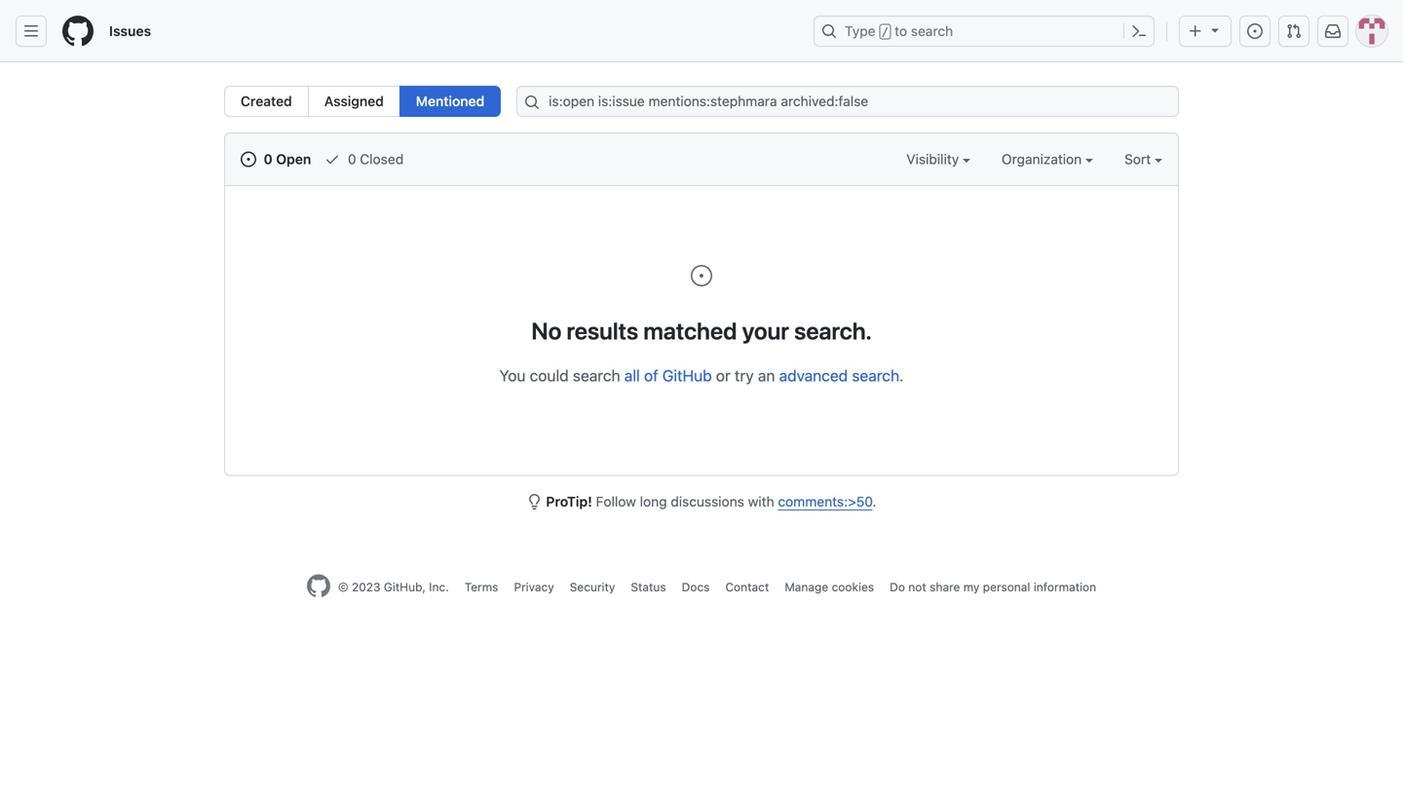 Task type: vqa. For each thing, say whether or not it's contained in the screenshot.
Closed
yes



Task type: locate. For each thing, give the bounding box(es) containing it.
. up 'cookies'
[[873, 494, 877, 510]]

with
[[748, 494, 775, 510]]

sort
[[1125, 151, 1151, 167]]

contact link
[[726, 580, 769, 594]]

© 2023 github, inc.
[[338, 580, 449, 594]]

0 horizontal spatial 0
[[264, 151, 273, 167]]

0 left open
[[264, 151, 273, 167]]

issues element
[[224, 86, 501, 117]]

all
[[625, 366, 640, 385]]

check image
[[325, 152, 340, 167]]

git pull request image
[[1287, 23, 1302, 39]]

manage cookies button
[[785, 578, 874, 596]]

issue opened image
[[241, 152, 256, 167], [690, 264, 713, 288]]

github
[[663, 366, 712, 385]]

1 horizontal spatial 0
[[348, 151, 356, 167]]

1 horizontal spatial issue opened image
[[690, 264, 713, 288]]

could
[[530, 366, 569, 385]]

search image
[[525, 95, 540, 110]]

status
[[631, 580, 666, 594]]

2 0 from the left
[[348, 151, 356, 167]]

results
[[567, 317, 639, 345]]

issue opened image
[[1248, 23, 1263, 39]]

protip! follow long discussions with comments:>50 .
[[546, 494, 877, 510]]

long
[[640, 494, 667, 510]]

search left all
[[573, 366, 621, 385]]

try
[[735, 366, 754, 385]]

manage
[[785, 580, 829, 594]]

you could search all of github or try an advanced search .
[[500, 366, 904, 385]]

search
[[911, 23, 953, 39], [573, 366, 621, 385], [852, 366, 900, 385]]

privacy link
[[514, 580, 554, 594]]

protip!
[[546, 494, 592, 510]]

discussions
[[671, 494, 745, 510]]

contact
[[726, 580, 769, 594]]

1 horizontal spatial .
[[900, 366, 904, 385]]

0 open
[[260, 151, 311, 167]]

0 for closed
[[348, 151, 356, 167]]

0 horizontal spatial issue opened image
[[241, 152, 256, 167]]

inc.
[[429, 580, 449, 594]]

1 vertical spatial .
[[873, 494, 877, 510]]

issues
[[109, 23, 151, 39]]

homepage image
[[307, 575, 330, 598]]

0
[[264, 151, 273, 167], [348, 151, 356, 167]]

©
[[338, 580, 349, 594]]

search right to
[[911, 23, 953, 39]]

. right advanced
[[900, 366, 904, 385]]

issue opened image up the no results matched your search.
[[690, 264, 713, 288]]

security
[[570, 580, 615, 594]]

search down search.
[[852, 366, 900, 385]]

information
[[1034, 580, 1097, 594]]

no results matched your search.
[[532, 317, 872, 345]]

1 0 from the left
[[264, 151, 273, 167]]

.
[[900, 366, 904, 385], [873, 494, 877, 510]]

organization
[[1002, 151, 1086, 167]]

homepage image
[[62, 16, 94, 47]]

all of github link
[[625, 366, 712, 385]]

type
[[845, 23, 876, 39]]

issue opened image left '0 open'
[[241, 152, 256, 167]]

status link
[[631, 580, 666, 594]]

0 vertical spatial issue opened image
[[241, 152, 256, 167]]

0 right check icon
[[348, 151, 356, 167]]

sort button
[[1125, 149, 1163, 170]]

type / to search
[[845, 23, 953, 39]]

search.
[[794, 317, 872, 345]]

security link
[[570, 580, 615, 594]]

github,
[[384, 580, 426, 594]]

advanced search link
[[779, 366, 900, 385]]



Task type: describe. For each thing, give the bounding box(es) containing it.
organization button
[[1002, 149, 1094, 170]]

0 vertical spatial .
[[900, 366, 904, 385]]

your
[[742, 317, 789, 345]]

do not share my personal information
[[890, 580, 1097, 594]]

docs link
[[682, 580, 710, 594]]

0 closed
[[344, 151, 404, 167]]

0 open link
[[241, 149, 311, 170]]

comments:>50
[[778, 494, 873, 510]]

an
[[758, 366, 775, 385]]

visibility button
[[907, 149, 971, 170]]

or
[[716, 366, 731, 385]]

/
[[882, 25, 889, 39]]

0 closed link
[[325, 149, 404, 170]]

no
[[532, 317, 562, 345]]

comments:>50 link
[[778, 494, 873, 510]]

light bulb image
[[527, 494, 542, 510]]

1 vertical spatial issue opened image
[[690, 264, 713, 288]]

docs
[[682, 580, 710, 594]]

plus image
[[1188, 23, 1204, 39]]

command palette image
[[1132, 23, 1147, 39]]

manage cookies
[[785, 580, 874, 594]]

2023
[[352, 580, 381, 594]]

not
[[909, 580, 927, 594]]

do
[[890, 580, 905, 594]]

assigned link
[[308, 86, 400, 117]]

notifications image
[[1326, 23, 1341, 39]]

to
[[895, 23, 908, 39]]

matched
[[644, 317, 737, 345]]

triangle down image
[[1208, 22, 1223, 38]]

2 horizontal spatial search
[[911, 23, 953, 39]]

issue opened image inside 0 open link
[[241, 152, 256, 167]]

0 horizontal spatial search
[[573, 366, 621, 385]]

personal
[[983, 580, 1031, 594]]

open
[[276, 151, 311, 167]]

follow
[[596, 494, 636, 510]]

assigned
[[324, 93, 384, 109]]

mentioned
[[416, 93, 485, 109]]

you
[[500, 366, 526, 385]]

advanced
[[779, 366, 848, 385]]

closed
[[360, 151, 404, 167]]

terms
[[465, 580, 499, 594]]

do not share my personal information button
[[890, 578, 1097, 596]]

mentioned link
[[399, 86, 501, 117]]

created link
[[224, 86, 309, 117]]

created
[[241, 93, 292, 109]]

share
[[930, 580, 960, 594]]

Issues search field
[[517, 86, 1179, 117]]

terms link
[[465, 580, 499, 594]]

of
[[644, 366, 658, 385]]

visibility
[[907, 151, 963, 167]]

privacy
[[514, 580, 554, 594]]

cookies
[[832, 580, 874, 594]]

0 for open
[[264, 151, 273, 167]]

Search all issues text field
[[517, 86, 1179, 117]]

0 horizontal spatial .
[[873, 494, 877, 510]]

my
[[964, 580, 980, 594]]

1 horizontal spatial search
[[852, 366, 900, 385]]



